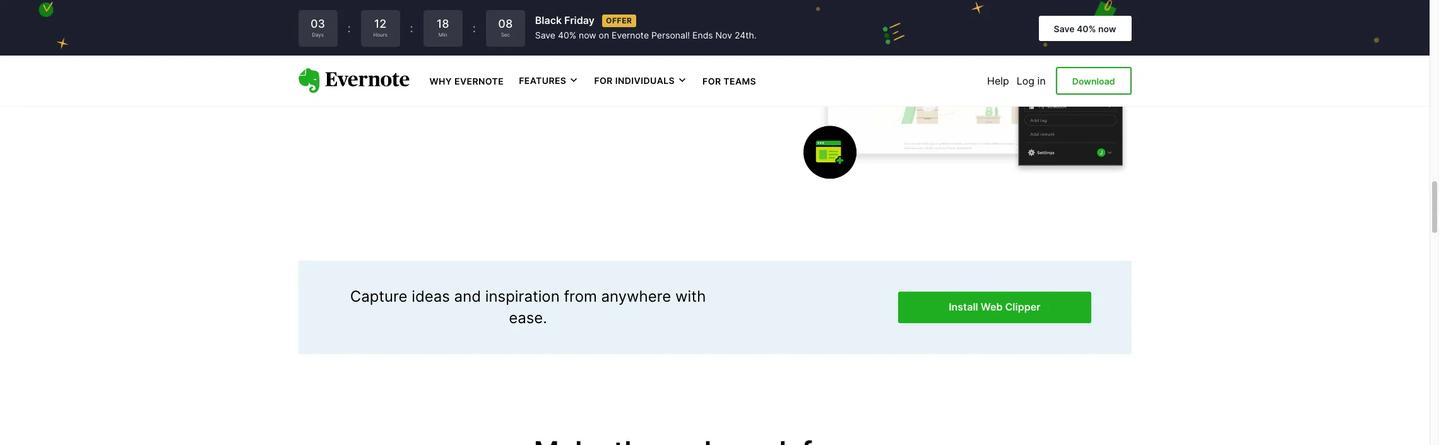 Task type: vqa. For each thing, say whether or not it's contained in the screenshot.
Save 40% now
yes



Task type: describe. For each thing, give the bounding box(es) containing it.
08
[[498, 17, 513, 30]]

1 : from the left
[[348, 21, 351, 35]]

why
[[430, 76, 452, 86]]

capture ideas and inspiration from anywhere with ease.
[[350, 288, 706, 327]]

3 : from the left
[[473, 21, 476, 35]]

black friday
[[535, 14, 595, 27]]

all
[[625, 48, 641, 67]]

hours
[[373, 32, 388, 38]]

log in link
[[1017, 74, 1046, 87]]

save for save 40% now
[[1054, 23, 1075, 34]]

1 vertical spatial your
[[298, 70, 330, 88]]

bookmarks feature of evernote webclipper image
[[803, 0, 1132, 180]]

urls,
[[412, 27, 454, 46]]

and inside capture ideas and inspiration from anywhere with ease.
[[454, 288, 481, 306]]

40% for save 40% now
[[1077, 23, 1096, 34]]

offer
[[606, 16, 632, 25]]

page
[[372, 27, 408, 46]]

on
[[599, 30, 609, 41]]

log in
[[1017, 74, 1046, 87]]

nov
[[716, 30, 732, 41]]

one
[[464, 70, 491, 88]]

content
[[388, 70, 443, 88]]

sec
[[501, 32, 510, 38]]

log
[[1017, 74, 1035, 87]]

install
[[949, 301, 978, 313]]

evernote logo image
[[298, 68, 409, 93]]

1 horizontal spatial save
[[535, 30, 556, 41]]

days
[[312, 32, 324, 38]]

12 hours
[[373, 17, 388, 38]]

features
[[519, 75, 567, 86]]

why evernote link
[[430, 74, 504, 87]]

08 sec
[[498, 17, 513, 38]]

keep
[[586, 48, 621, 67]]

03 days
[[311, 17, 325, 38]]

help
[[987, 74, 1009, 87]]

personal!
[[652, 30, 690, 41]]

save 40% now on evernote personal! ends nov 24th.
[[535, 30, 757, 41]]

for individuals button
[[594, 74, 688, 87]]

ideas
[[412, 288, 450, 306]]

03
[[311, 17, 325, 30]]

relevant
[[353, 48, 410, 67]]

notebook
[[483, 48, 551, 67]]

install web clipper
[[949, 301, 1041, 313]]

black
[[535, 14, 562, 27]]

for for for teams
[[703, 76, 721, 86]]

to
[[298, 48, 313, 67]]



Task type: locate. For each thing, give the bounding box(es) containing it.
related
[[334, 70, 384, 88]]

download link
[[1056, 67, 1132, 95]]

save web page urls, images, and descriptions to your relevant evernote notebook and keep all your related content in one easy-to-find place.
[[298, 27, 641, 88]]

teams
[[724, 76, 756, 86]]

40% down the black friday
[[558, 30, 576, 41]]

now for save 40% now on evernote personal! ends nov 24th.
[[579, 30, 596, 41]]

40% up download link
[[1077, 23, 1096, 34]]

web
[[337, 27, 368, 46]]

save down black
[[535, 30, 556, 41]]

0 horizontal spatial for
[[594, 75, 613, 86]]

2 horizontal spatial save
[[1054, 23, 1075, 34]]

easy-
[[495, 70, 536, 88]]

in right log at the right of page
[[1038, 74, 1046, 87]]

0 horizontal spatial in
[[448, 70, 460, 88]]

for
[[594, 75, 613, 86], [703, 76, 721, 86]]

40% for save 40% now on evernote personal! ends nov 24th.
[[558, 30, 576, 41]]

18 min
[[437, 17, 449, 38]]

0 horizontal spatial save
[[298, 27, 333, 46]]

0 vertical spatial evernote
[[612, 30, 649, 41]]

0 horizontal spatial :
[[348, 21, 351, 35]]

:
[[348, 21, 351, 35], [410, 21, 413, 35], [473, 21, 476, 35]]

1 horizontal spatial and
[[518, 27, 545, 46]]

: right page
[[410, 21, 413, 35]]

: left 12 hours
[[348, 21, 351, 35]]

for left teams
[[703, 76, 721, 86]]

help link
[[987, 74, 1009, 87]]

find
[[558, 70, 585, 88]]

ease.
[[509, 309, 547, 327]]

evernote
[[612, 30, 649, 41], [415, 48, 478, 67], [455, 76, 504, 86]]

12
[[374, 17, 387, 30]]

1 horizontal spatial 40%
[[1077, 23, 1096, 34]]

to-
[[536, 70, 558, 88]]

install web clipper link
[[899, 292, 1091, 323]]

save up download link
[[1054, 23, 1075, 34]]

from
[[564, 288, 597, 306]]

and down black
[[518, 27, 545, 46]]

ends
[[693, 30, 713, 41]]

save for save web page urls, images, and descriptions to your relevant evernote notebook and keep all your related content in one easy-to-find place.
[[298, 27, 333, 46]]

0 horizontal spatial and
[[454, 288, 481, 306]]

save
[[1054, 23, 1075, 34], [298, 27, 333, 46], [535, 30, 556, 41]]

capture
[[350, 288, 408, 306]]

in inside save web page urls, images, and descriptions to your relevant evernote notebook and keep all your related content in one easy-to-find place.
[[448, 70, 460, 88]]

save 40% now link
[[1039, 16, 1132, 41]]

and
[[518, 27, 545, 46], [555, 48, 582, 67], [454, 288, 481, 306]]

0 vertical spatial and
[[518, 27, 545, 46]]

your down days
[[317, 48, 349, 67]]

save up "to"
[[298, 27, 333, 46]]

inspiration
[[485, 288, 560, 306]]

0 vertical spatial your
[[317, 48, 349, 67]]

now for save 40% now
[[1098, 23, 1117, 34]]

and right ideas
[[454, 288, 481, 306]]

clipper
[[1005, 301, 1041, 313]]

1 horizontal spatial :
[[410, 21, 413, 35]]

1 horizontal spatial in
[[1038, 74, 1046, 87]]

1 vertical spatial and
[[555, 48, 582, 67]]

friday
[[564, 14, 595, 27]]

2 horizontal spatial :
[[473, 21, 476, 35]]

1 horizontal spatial for
[[703, 76, 721, 86]]

with
[[675, 288, 706, 306]]

in
[[448, 70, 460, 88], [1038, 74, 1046, 87]]

18
[[437, 17, 449, 30]]

save 40% now
[[1054, 23, 1117, 34]]

2 : from the left
[[410, 21, 413, 35]]

for inside button
[[594, 75, 613, 86]]

images,
[[458, 27, 513, 46]]

2 horizontal spatial and
[[555, 48, 582, 67]]

in left one at top left
[[448, 70, 460, 88]]

2 vertical spatial evernote
[[455, 76, 504, 86]]

anywhere
[[601, 288, 671, 306]]

evernote inside why evernote link
[[455, 76, 504, 86]]

0 horizontal spatial 40%
[[558, 30, 576, 41]]

your down "to"
[[298, 70, 330, 88]]

min
[[439, 32, 447, 38]]

: right 18 min
[[473, 21, 476, 35]]

for individuals
[[594, 75, 675, 86]]

your
[[317, 48, 349, 67], [298, 70, 330, 88]]

now left "on"
[[579, 30, 596, 41]]

now up download link
[[1098, 23, 1117, 34]]

place.
[[589, 70, 632, 88]]

now
[[1098, 23, 1117, 34], [579, 30, 596, 41]]

individuals
[[615, 75, 675, 86]]

1 horizontal spatial now
[[1098, 23, 1117, 34]]

2 vertical spatial and
[[454, 288, 481, 306]]

download
[[1072, 76, 1115, 86]]

descriptions
[[549, 27, 637, 46]]

and up the find
[[555, 48, 582, 67]]

web
[[981, 301, 1003, 313]]

for down keep
[[594, 75, 613, 86]]

for teams
[[703, 76, 756, 86]]

features button
[[519, 74, 579, 87]]

1 vertical spatial evernote
[[415, 48, 478, 67]]

24th.
[[735, 30, 757, 41]]

save inside save web page urls, images, and descriptions to your relevant evernote notebook and keep all your related content in one easy-to-find place.
[[298, 27, 333, 46]]

for for for individuals
[[594, 75, 613, 86]]

why evernote
[[430, 76, 504, 86]]

40%
[[1077, 23, 1096, 34], [558, 30, 576, 41]]

0 horizontal spatial now
[[579, 30, 596, 41]]

evernote inside save web page urls, images, and descriptions to your relevant evernote notebook and keep all your related content in one easy-to-find place.
[[415, 48, 478, 67]]

for teams link
[[703, 74, 756, 87]]



